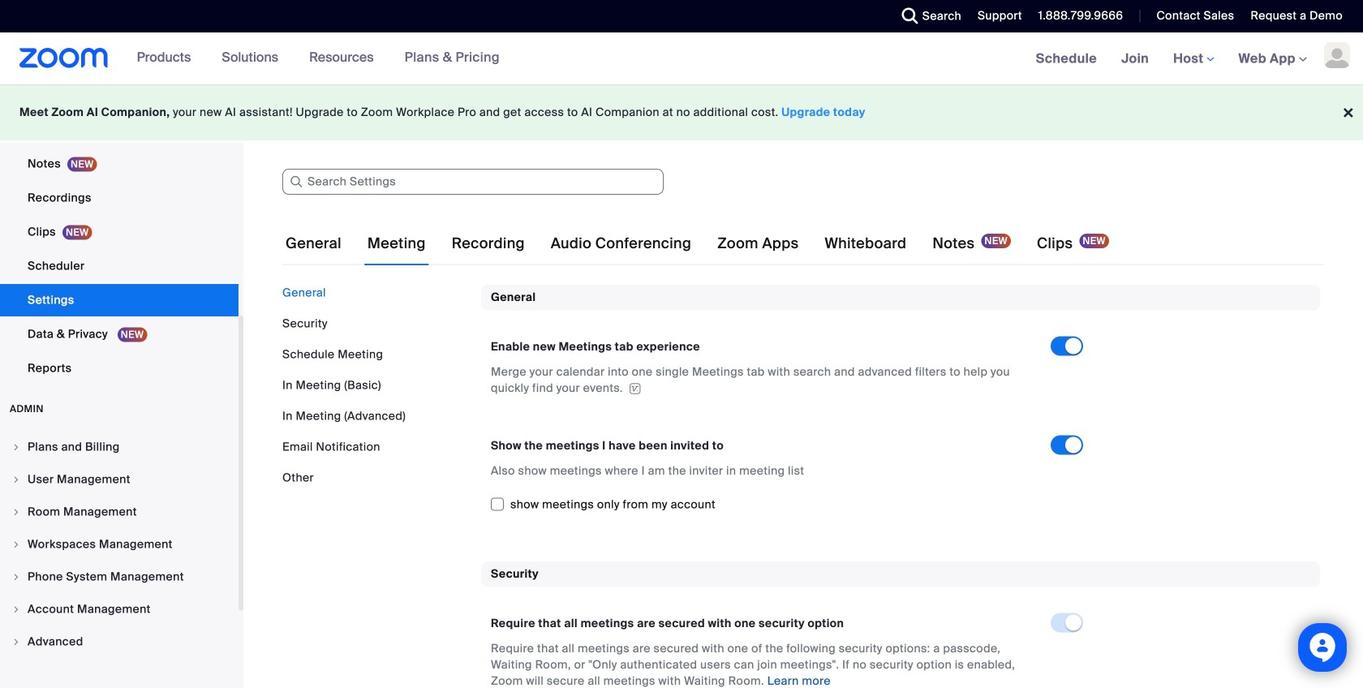 Task type: describe. For each thing, give the bounding box(es) containing it.
side navigation navigation
[[0, 0, 244, 688]]

profile picture image
[[1325, 42, 1351, 68]]

right image for second menu item from the bottom
[[11, 605, 21, 614]]

right image for 5th menu item from the bottom of the admin menu "menu"
[[11, 507, 21, 517]]

admin menu menu
[[0, 432, 239, 659]]

4 menu item from the top
[[0, 529, 239, 560]]

meetings navigation
[[1024, 32, 1364, 86]]

3 menu item from the top
[[0, 497, 239, 528]]

right image for 5th menu item from the top of the admin menu "menu"
[[11, 572, 21, 582]]

right image for 7th menu item from the bottom
[[11, 442, 21, 452]]

application inside general element
[[491, 364, 1037, 396]]

2 menu item from the top
[[0, 464, 239, 495]]

6 menu item from the top
[[0, 594, 239, 625]]

product information navigation
[[125, 32, 512, 84]]



Task type: locate. For each thing, give the bounding box(es) containing it.
tabs of my account settings page tab list
[[282, 221, 1113, 266]]

Search Settings text field
[[282, 169, 664, 195]]

support version for enable new meetings tab experience image
[[627, 383, 644, 395]]

zoom logo image
[[19, 48, 108, 68]]

banner
[[0, 32, 1364, 86]]

4 right image from the top
[[11, 572, 21, 582]]

right image for sixth menu item from the bottom
[[11, 475, 21, 485]]

0 vertical spatial right image
[[11, 507, 21, 517]]

menu item
[[0, 432, 239, 463], [0, 464, 239, 495], [0, 497, 239, 528], [0, 529, 239, 560], [0, 562, 239, 593], [0, 594, 239, 625], [0, 627, 239, 658]]

2 right image from the top
[[11, 475, 21, 485]]

menu bar
[[282, 285, 469, 486]]

1 menu item from the top
[[0, 432, 239, 463]]

personal menu menu
[[0, 0, 239, 386]]

2 vertical spatial right image
[[11, 637, 21, 647]]

3 right image from the top
[[11, 637, 21, 647]]

7 menu item from the top
[[0, 627, 239, 658]]

general element
[[481, 285, 1321, 536]]

3 right image from the top
[[11, 540, 21, 550]]

1 vertical spatial right image
[[11, 605, 21, 614]]

footer
[[0, 84, 1364, 140]]

security element
[[481, 562, 1321, 688]]

right image
[[11, 442, 21, 452], [11, 475, 21, 485], [11, 540, 21, 550], [11, 572, 21, 582]]

right image
[[11, 507, 21, 517], [11, 605, 21, 614], [11, 637, 21, 647]]

application
[[491, 364, 1037, 396]]

right image for fourth menu item from the top of the admin menu "menu"
[[11, 540, 21, 550]]

1 right image from the top
[[11, 507, 21, 517]]

5 menu item from the top
[[0, 562, 239, 593]]

2 right image from the top
[[11, 605, 21, 614]]

1 right image from the top
[[11, 442, 21, 452]]

right image for first menu item from the bottom
[[11, 637, 21, 647]]



Task type: vqa. For each thing, say whether or not it's contained in the screenshot.
right icon
yes



